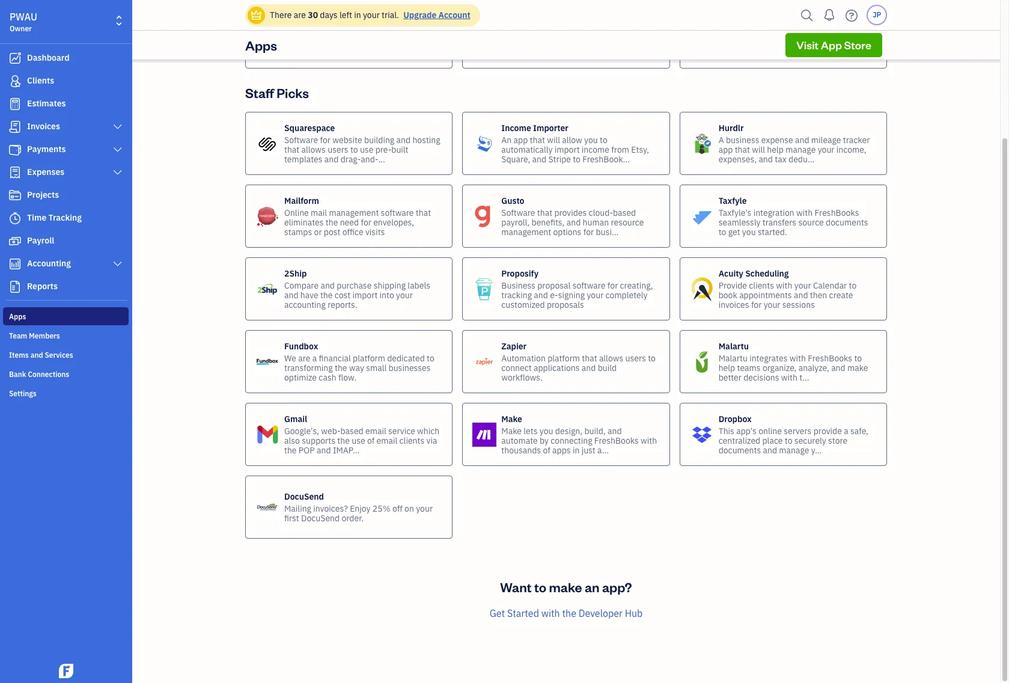 Task type: describe. For each thing, give the bounding box(es) containing it.
invoices for the rightmost acuity scheduling icon
[[719, 299, 750, 310]]

invoices
[[27, 121, 60, 132]]

0 vertical spatial payroll,
[[285, 38, 313, 48]]

0 vertical spatial human
[[366, 38, 392, 48]]

online
[[285, 207, 309, 218]]

0 vertical spatial benefits,
[[315, 38, 348, 48]]

way
[[349, 362, 364, 373]]

decisions
[[744, 372, 780, 383]]

pwau
[[10, 11, 37, 23]]

visits
[[366, 226, 385, 237]]

time tracking link
[[3, 208, 129, 229]]

members
[[29, 331, 60, 340]]

appointments for the rightmost acuity scheduling icon
[[740, 290, 793, 300]]

better
[[719, 372, 742, 383]]

trial.
[[382, 10, 399, 20]]

accounting link
[[3, 253, 129, 275]]

envelopes,
[[374, 217, 415, 228]]

that down stripe
[[538, 207, 553, 218]]

store
[[829, 435, 848, 446]]

apps inside make make lets you design, build, and automate by connecting freshbooks with thousands of apps in just a...
[[553, 445, 571, 456]]

proposify image
[[473, 277, 497, 301]]

acuity scheduling provide clients with your calendar to book appointments and then create invoices for your sessions for the rightmost acuity scheduling icon
[[719, 268, 857, 310]]

e- inside skyvia integrate freshbooks with popular accounting, e-commerce, support, crm, marketing apps & databases....
[[765, 38, 773, 48]]

calendar for the topmost acuity scheduling icon
[[596, 28, 630, 39]]

users inside squarespace software for website building and hosting that allows users to use pre-built templates and drag-and-...
[[328, 144, 349, 155]]

main element
[[0, 0, 162, 683]]

teams
[[738, 362, 761, 373]]

accounting
[[285, 299, 326, 310]]

taxfyle image
[[690, 204, 714, 228]]

1 horizontal spatial payroll,
[[502, 217, 530, 228]]

place
[[763, 435, 783, 446]]

etsy,
[[632, 144, 650, 155]]

and inside dropbox this app's online servers provide a safe, centralized place to securely store documents and manage y...
[[764, 445, 778, 456]]

estimate image
[[8, 98, 22, 110]]

in inside make make lets you design, build, and automate by connecting freshbooks with thousands of apps in just a...
[[573, 445, 580, 456]]

invoice image
[[8, 121, 22, 133]]

that inside squarespace software for website building and hosting that allows users to use pre-built templates and drag-and-...
[[285, 144, 300, 155]]

...
[[379, 154, 386, 165]]

that inside mailform online mail management software that eliminates the need for envelopes, stamps or post office visits
[[416, 207, 431, 218]]

google's,
[[285, 426, 319, 436]]

and inside malartu malartu integrates with freshbooks to help teams organize, analyze, and make better decisions with t...
[[832, 362, 846, 373]]

25%
[[373, 503, 391, 514]]

hurdlr
[[719, 122, 744, 133]]

1 horizontal spatial human
[[583, 217, 609, 228]]

0 vertical spatial acuity scheduling image
[[473, 25, 497, 49]]

e- inside proposify business proposal software for creating, tracking and e-signing your completely customized proposals
[[551, 290, 559, 300]]

income importer an app that will allow you to automatically import income from etsy, square, and stripe to freshbook...
[[502, 122, 650, 165]]

gmail image
[[256, 423, 280, 447]]

online
[[759, 426, 783, 436]]

acuity for the rightmost acuity scheduling icon
[[719, 268, 744, 279]]

labels
[[408, 280, 431, 291]]

tracking
[[48, 212, 82, 223]]

2 make from the top
[[502, 426, 522, 436]]

get
[[729, 226, 741, 237]]

business
[[502, 280, 536, 291]]

zapier
[[502, 341, 527, 352]]

of inside "gmail google's, web-based email service which also supports the use of email clients via the pop and imap..."
[[367, 435, 375, 446]]

and inside proposify business proposal software for creating, tracking and e-signing your completely customized proposals
[[534, 290, 549, 300]]

order.
[[342, 513, 364, 524]]

gusto software that provides cloud-based payroll, benefits, and human resource management options for busi... for the top gusto icon
[[285, 16, 427, 58]]

integration
[[754, 207, 795, 218]]

jp button
[[867, 5, 888, 25]]

will inside hurdlr a business expense and mileage tracker app that will help manage your income, expenses, and tax dedu...
[[753, 144, 766, 155]]

settings
[[9, 389, 37, 398]]

off
[[393, 503, 403, 514]]

income
[[502, 122, 532, 133]]

store
[[845, 38, 872, 52]]

hub
[[625, 608, 643, 620]]

use inside squarespace software for website building and hosting that allows users to use pre-built templates and drag-and-...
[[360, 144, 374, 155]]

accounting
[[27, 258, 71, 269]]

make inside malartu malartu integrates with freshbooks to help teams organize, analyze, and make better decisions with t...
[[848, 362, 869, 373]]

0 vertical spatial cloud-
[[372, 28, 396, 39]]

fundbox
[[285, 341, 318, 352]]

payment image
[[8, 144, 22, 156]]

support,
[[817, 38, 849, 48]]

the inside 2ship compare and purchase shipping labels and have the cost import into your accounting reports.
[[321, 290, 333, 300]]

1 vertical spatial based
[[614, 207, 637, 218]]

proposify business proposal software for creating, tracking and e-signing your completely customized proposals
[[502, 268, 654, 310]]

reports link
[[3, 276, 129, 298]]

based inside "gmail google's, web-based email service which also supports the use of email clients via the pop and imap..."
[[341, 426, 364, 436]]

app
[[821, 38, 843, 52]]

taxfyle taxfyle's integration with freshbooks seamlessly transfers source documents to get you started.
[[719, 195, 869, 237]]

1 horizontal spatial benefits,
[[532, 217, 565, 228]]

creating,
[[620, 280, 654, 291]]

busi... for right gusto icon
[[596, 226, 619, 237]]

invoices?
[[314, 503, 348, 514]]

go to help image
[[843, 6, 862, 24]]

for inside proposify business proposal software for creating, tracking and e-signing your completely customized proposals
[[608, 280, 619, 291]]

1 horizontal spatial acuity scheduling image
[[690, 277, 714, 301]]

that inside income importer an app that will allow you to automatically import income from etsy, square, and stripe to freshbook...
[[530, 134, 545, 145]]

transfers
[[763, 217, 797, 228]]

freshbooks inside malartu malartu integrates with freshbooks to help teams organize, analyze, and make better decisions with t...
[[809, 353, 853, 364]]

dashboard link
[[3, 48, 129, 69]]

documents inside taxfyle taxfyle's integration with freshbooks seamlessly transfers source documents to get you started.
[[827, 217, 869, 228]]

reports
[[27, 281, 58, 292]]

then for the topmost acuity scheduling icon
[[593, 38, 611, 48]]

your inside proposify business proposal software for creating, tracking and e-signing your completely customized proposals
[[587, 290, 604, 300]]

2 vertical spatial software
[[502, 207, 536, 218]]

build
[[598, 362, 617, 373]]

imap...
[[333, 445, 360, 456]]

0 vertical spatial provides
[[337, 28, 370, 39]]

clients for the rightmost acuity scheduling icon
[[750, 280, 775, 291]]

items
[[9, 351, 29, 360]]

t...
[[800, 372, 810, 383]]

mileage
[[812, 134, 842, 145]]

business
[[727, 134, 760, 145]]

marketing
[[719, 47, 757, 58]]

which
[[418, 426, 440, 436]]

your inside 2ship compare and purchase shipping labels and have the cost import into your accounting reports.
[[396, 290, 413, 300]]

a inside fundbox we are a financial platform dedicated to transforming the way small businesses optimize cash flow.
[[313, 353, 317, 364]]

freshbook...
[[583, 154, 630, 165]]

allow
[[563, 134, 583, 145]]

popular
[[821, 28, 850, 39]]

just
[[582, 445, 596, 456]]

projects link
[[3, 185, 129, 206]]

app's
[[737, 426, 757, 436]]

import for income
[[555, 144, 580, 155]]

zapier image
[[473, 350, 497, 374]]

want
[[501, 579, 532, 595]]

appointments for the topmost acuity scheduling icon
[[523, 38, 575, 48]]

busi... for the top gusto icon
[[379, 47, 402, 58]]

eliminates
[[285, 217, 324, 228]]

compare
[[285, 280, 319, 291]]

from
[[612, 144, 630, 155]]

dropbox this app's online servers provide a safe, centralized place to securely store documents and manage y...
[[719, 414, 869, 456]]

0 vertical spatial apps
[[245, 37, 277, 54]]

proposals
[[547, 299, 585, 310]]

0 vertical spatial software
[[285, 28, 318, 39]]

squarespace image
[[256, 131, 280, 155]]

report image
[[8, 281, 22, 293]]

freshbooks image
[[57, 664, 76, 678]]

dropbox image
[[690, 423, 714, 447]]

pwau owner
[[10, 11, 37, 33]]

to inside dropbox this app's online servers provide a safe, centralized place to securely store documents and manage y...
[[785, 435, 793, 446]]

that inside hurdlr a business expense and mileage tracker app that will help manage your income, expenses, and tax dedu...
[[735, 144, 751, 155]]

the inside fundbox we are a financial platform dedicated to transforming the way small businesses optimize cash flow.
[[335, 362, 347, 373]]

0 horizontal spatial make
[[549, 579, 583, 595]]

income importer image
[[473, 131, 497, 155]]

upgrade
[[404, 10, 437, 20]]

chevron large down image for expenses
[[112, 168, 123, 177]]

applications
[[534, 362, 580, 373]]

that inside zapier automation platform that allows users to connect applications and build workflows.
[[582, 353, 598, 364]]

hurdlr image
[[690, 131, 714, 155]]

servers
[[784, 426, 812, 436]]

app inside income importer an app that will allow you to automatically import income from etsy, square, and stripe to freshbook...
[[514, 134, 528, 145]]

allows inside zapier automation platform that allows users to connect applications and build workflows.
[[600, 353, 624, 364]]

services
[[45, 351, 73, 360]]

bank
[[9, 370, 26, 379]]

proposal
[[538, 280, 571, 291]]

payments
[[27, 144, 66, 155]]

app?
[[603, 579, 633, 595]]

of inside make make lets you design, build, and automate by connecting freshbooks with thousands of apps in just a...
[[543, 445, 551, 456]]

enjoy
[[350, 503, 371, 514]]

to inside squarespace software for website building and hosting that allows users to use pre-built templates and drag-and-...
[[351, 144, 358, 155]]

owner
[[10, 24, 32, 33]]

team
[[9, 331, 27, 340]]

crm,
[[851, 38, 871, 48]]

calendar for the rightmost acuity scheduling icon
[[814, 280, 848, 291]]

project image
[[8, 189, 22, 202]]

automation
[[502, 353, 546, 364]]

chevron large down image for payments
[[112, 145, 123, 155]]

chart image
[[8, 258, 22, 270]]

chevron large down image for accounting
[[112, 259, 123, 269]]

staff
[[245, 84, 274, 101]]

1 vertical spatial cloud-
[[589, 207, 614, 218]]

small
[[366, 362, 387, 373]]

with inside taxfyle taxfyle's integration with freshbooks seamlessly transfers source documents to get you started.
[[797, 207, 813, 218]]

expenses
[[27, 167, 65, 177]]

you inside taxfyle taxfyle's integration with freshbooks seamlessly transfers source documents to get you started.
[[743, 226, 756, 237]]

with inside make make lets you design, build, and automate by connecting freshbooks with thousands of apps in just a...
[[641, 435, 658, 446]]

0 vertical spatial docusend
[[285, 491, 324, 502]]

gmail google's, web-based email service which also supports the use of email clients via the pop and imap...
[[285, 414, 440, 456]]

lets
[[524, 426, 538, 436]]

1 horizontal spatial gusto image
[[473, 204, 497, 228]]

are inside fundbox we are a financial platform dedicated to transforming the way small businesses optimize cash flow.
[[298, 353, 311, 364]]

office
[[343, 226, 364, 237]]

acuity scheduling provide clients with your calendar to book appointments and then create invoices for your sessions for the topmost acuity scheduling icon
[[502, 16, 640, 58]]

freshbooks inside skyvia integrate freshbooks with popular accounting, e-commerce, support, crm, marketing apps & databases....
[[756, 28, 801, 39]]

0 vertical spatial are
[[294, 10, 306, 20]]

mailing
[[285, 503, 312, 514]]

gusto for the top gusto icon
[[285, 16, 307, 27]]

help inside malartu malartu integrates with freshbooks to help teams organize, analyze, and make better decisions with t...
[[719, 362, 736, 373]]

skyvia image
[[690, 25, 714, 49]]

for inside mailform online mail management software that eliminates the need for envelopes, stamps or post office visits
[[361, 217, 372, 228]]

invoices for the topmost acuity scheduling icon
[[502, 47, 532, 58]]



Task type: vqa. For each thing, say whether or not it's contained in the screenshot.
bottommost clients
yes



Task type: locate. For each thing, give the bounding box(es) containing it.
0 vertical spatial acuity
[[502, 16, 527, 27]]

based
[[396, 28, 419, 39], [614, 207, 637, 218], [341, 426, 364, 436]]

cloud- down freshbook...
[[589, 207, 614, 218]]

a down fundbox on the left of page
[[313, 353, 317, 364]]

0 vertical spatial create
[[612, 38, 636, 48]]

freshbooks inside taxfyle taxfyle's integration with freshbooks seamlessly transfers source documents to get you started.
[[815, 207, 860, 218]]

2ship
[[285, 268, 307, 279]]

app down hurdlr in the top of the page
[[719, 144, 733, 155]]

reports.
[[328, 299, 358, 310]]

0 vertical spatial gusto image
[[256, 25, 280, 49]]

software down squarespace
[[285, 134, 318, 145]]

provide for the topmost acuity scheduling icon
[[502, 28, 530, 39]]

1 vertical spatial apps
[[9, 312, 26, 321]]

manage inside dropbox this app's online servers provide a safe, centralized place to securely store documents and manage y...
[[780, 445, 810, 456]]

are down fundbox on the left of page
[[298, 353, 311, 364]]

0 vertical spatial software
[[381, 207, 414, 218]]

1 vertical spatial invoices
[[719, 299, 750, 310]]

clients for the topmost acuity scheduling icon
[[532, 28, 557, 39]]

1 vertical spatial gusto image
[[473, 204, 497, 228]]

started.
[[758, 226, 788, 237]]

0 vertical spatial import
[[555, 144, 580, 155]]

to inside fundbox we are a financial platform dedicated to transforming the way small businesses optimize cash flow.
[[427, 353, 435, 364]]

0 horizontal spatial gusto image
[[256, 25, 280, 49]]

options for right gusto icon
[[554, 226, 582, 237]]

apps
[[759, 47, 778, 58], [553, 445, 571, 456]]

0 vertical spatial chevron large down image
[[112, 145, 123, 155]]

0 horizontal spatial then
[[593, 38, 611, 48]]

chevron large down image inside expenses link
[[112, 168, 123, 177]]

dashboard image
[[8, 52, 22, 64]]

users left and- in the left top of the page
[[328, 144, 349, 155]]

1 vertical spatial acuity scheduling provide clients with your calendar to book appointments and then create invoices for your sessions
[[719, 268, 857, 310]]

e- right customized
[[551, 290, 559, 300]]

app inside hurdlr a business expense and mileage tracker app that will help manage your income, expenses, and tax dedu...
[[719, 144, 733, 155]]

1 vertical spatial make
[[549, 579, 583, 595]]

account
[[439, 10, 471, 20]]

make up automate
[[502, 414, 523, 424]]

source
[[799, 217, 825, 228]]

apps down crown image
[[245, 37, 277, 54]]

in left just
[[573, 445, 580, 456]]

book for the topmost acuity scheduling icon
[[502, 38, 521, 48]]

to inside taxfyle taxfyle's integration with freshbooks seamlessly transfers source documents to get you started.
[[719, 226, 727, 237]]

chevron large down image down estimates link
[[112, 122, 123, 132]]

by
[[540, 435, 549, 446]]

1 vertical spatial appointments
[[740, 290, 793, 300]]

the right 'or'
[[326, 217, 338, 228]]

drag-
[[341, 154, 361, 165]]

1 horizontal spatial platform
[[548, 353, 580, 364]]

chevron large down image
[[112, 145, 123, 155], [112, 168, 123, 177]]

0 vertical spatial e-
[[765, 38, 773, 48]]

a...
[[598, 445, 609, 456]]

for inside squarespace software for website building and hosting that allows users to use pre-built templates and drag-and-...
[[320, 134, 331, 145]]

website
[[333, 134, 362, 145]]

e- left & at the right top of the page
[[765, 38, 773, 48]]

the inside mailform online mail management software that eliminates the need for envelopes, stamps or post office visits
[[326, 217, 338, 228]]

1 chevron large down image from the top
[[112, 122, 123, 132]]

chevron large down image
[[112, 122, 123, 132], [112, 259, 123, 269]]

gusto image
[[256, 25, 280, 49], [473, 204, 497, 228]]

resource for the top gusto icon
[[394, 38, 427, 48]]

apps
[[245, 37, 277, 54], [9, 312, 26, 321]]

busi...
[[379, 47, 402, 58], [596, 226, 619, 237]]

docusend mailing invoices?  enjoy 25% off on your first docusend order.
[[285, 491, 433, 524]]

that down days
[[320, 28, 335, 39]]

2 platform from the left
[[548, 353, 580, 364]]

documents
[[827, 217, 869, 228], [719, 445, 762, 456]]

mailform image
[[256, 204, 280, 228]]

gusto left 30
[[285, 16, 307, 27]]

are
[[294, 10, 306, 20], [298, 353, 311, 364]]

2 vertical spatial you
[[540, 426, 554, 436]]

tracker
[[844, 134, 871, 145]]

search image
[[798, 6, 817, 24]]

1 horizontal spatial in
[[573, 445, 580, 456]]

0 horizontal spatial gusto software that provides cloud-based payroll, benefits, and human resource management options for busi...
[[285, 16, 427, 58]]

management for the top gusto icon
[[285, 47, 334, 58]]

management up office on the left
[[329, 207, 379, 218]]

make left the lets
[[502, 426, 522, 436]]

1 horizontal spatial scheduling
[[746, 268, 789, 279]]

1 vertical spatial software
[[573, 280, 606, 291]]

chevron large down image for invoices
[[112, 122, 123, 132]]

payroll, down 30
[[285, 38, 313, 48]]

cash
[[319, 372, 337, 383]]

benefits,
[[315, 38, 348, 48], [532, 217, 565, 228]]

provides down stripe
[[555, 207, 587, 218]]

we
[[285, 353, 297, 364]]

create for the topmost acuity scheduling icon
[[612, 38, 636, 48]]

that right squarespace icon
[[285, 144, 300, 155]]

0 horizontal spatial of
[[367, 435, 375, 446]]

payroll,
[[285, 38, 313, 48], [502, 217, 530, 228]]

importer
[[534, 122, 569, 133]]

make right the analyze,
[[848, 362, 869, 373]]

time
[[27, 212, 46, 223]]

book
[[502, 38, 521, 48], [719, 290, 738, 300]]

1 vertical spatial help
[[719, 362, 736, 373]]

first
[[285, 513, 299, 524]]

apps left & at the right top of the page
[[759, 47, 778, 58]]

1 vertical spatial import
[[353, 290, 378, 300]]

malartu up teams
[[719, 341, 749, 352]]

of right imap...
[[367, 435, 375, 446]]

software down square,
[[502, 207, 536, 218]]

1 vertical spatial scheduling
[[746, 268, 789, 279]]

0 horizontal spatial options
[[336, 47, 365, 58]]

1 make from the top
[[502, 414, 523, 424]]

0 vertical spatial scheduling
[[529, 16, 572, 27]]

your inside hurdlr a business expense and mileage tracker app that will help manage your income, expenses, and tax dedu...
[[818, 144, 835, 155]]

client image
[[8, 75, 22, 87]]

help inside hurdlr a business expense and mileage tracker app that will help manage your income, expenses, and tax dedu...
[[768, 144, 784, 155]]

make image
[[473, 423, 497, 447]]

1 horizontal spatial of
[[543, 445, 551, 456]]

that right envelopes,
[[416, 207, 431, 218]]

1 vertical spatial software
[[285, 134, 318, 145]]

the right supports
[[338, 435, 350, 446]]

the left cost
[[321, 290, 333, 300]]

integrate
[[719, 28, 754, 39]]

0 vertical spatial in
[[354, 10, 361, 20]]

apps up the team
[[9, 312, 26, 321]]

documents inside dropbox this app's online servers provide a safe, centralized place to securely store documents and manage y...
[[719, 445, 762, 456]]

based down upgrade on the top of page
[[396, 28, 419, 39]]

commerce,
[[773, 38, 815, 48]]

squarespace software for website building and hosting that allows users to use pre-built templates and drag-and-...
[[285, 122, 441, 165]]

1 vertical spatial benefits,
[[532, 217, 565, 228]]

gusto down square,
[[502, 195, 525, 206]]

and-
[[361, 154, 379, 165]]

get
[[490, 608, 505, 620]]

email left service
[[366, 426, 387, 436]]

documents right source
[[827, 217, 869, 228]]

1 horizontal spatial then
[[811, 290, 828, 300]]

skyvia
[[719, 16, 745, 27]]

docusend right first
[[301, 513, 340, 524]]

money image
[[8, 235, 22, 247]]

management for right gusto icon
[[502, 226, 552, 237]]

income,
[[837, 144, 867, 155]]

create for the rightmost acuity scheduling icon
[[830, 290, 854, 300]]

malartu image
[[690, 350, 714, 374]]

notifications image
[[820, 3, 840, 27]]

and inside make make lets you design, build, and automate by connecting freshbooks with thousands of apps in just a...
[[608, 426, 622, 436]]

1 horizontal spatial make
[[848, 362, 869, 373]]

chevron large down image inside the payments link
[[112, 145, 123, 155]]

use right web-
[[352, 435, 365, 446]]

built
[[392, 144, 409, 155]]

apps inside skyvia integrate freshbooks with popular accounting, e-commerce, support, crm, marketing apps & databases....
[[759, 47, 778, 58]]

will inside income importer an app that will allow you to automatically import income from etsy, square, and stripe to freshbook...
[[547, 134, 561, 145]]

1 vertical spatial make
[[502, 426, 522, 436]]

acuity for the topmost acuity scheduling icon
[[502, 16, 527, 27]]

1 horizontal spatial provides
[[555, 207, 587, 218]]

apps right by
[[553, 445, 571, 456]]

0 horizontal spatial cloud-
[[372, 28, 396, 39]]

timer image
[[8, 212, 22, 224]]

apps inside main element
[[9, 312, 26, 321]]

0 horizontal spatial a
[[313, 353, 317, 364]]

software inside squarespace software for website building and hosting that allows users to use pre-built templates and drag-and-...
[[285, 134, 318, 145]]

and inside main element
[[30, 351, 43, 360]]

expense image
[[8, 167, 22, 179]]

your
[[363, 10, 380, 20], [578, 28, 594, 39], [547, 47, 564, 58], [818, 144, 835, 155], [795, 280, 812, 291], [396, 290, 413, 300], [587, 290, 604, 300], [764, 299, 781, 310], [416, 503, 433, 514]]

cost
[[335, 290, 351, 300]]

to inside zapier automation platform that allows users to connect applications and build workflows.
[[649, 353, 656, 364]]

appointments
[[523, 38, 575, 48], [740, 290, 793, 300]]

allows inside squarespace software for website building and hosting that allows users to use pre-built templates and drag-and-...
[[302, 144, 326, 155]]

clients inside "gmail google's, web-based email service which also supports the use of email clients via the pop and imap..."
[[400, 435, 425, 446]]

2 malartu from the top
[[719, 353, 748, 364]]

crown image
[[250, 9, 263, 21]]

freshbooks
[[756, 28, 801, 39], [815, 207, 860, 218], [809, 353, 853, 364], [595, 435, 639, 446]]

an
[[585, 579, 600, 595]]

in right left
[[354, 10, 361, 20]]

then for the rightmost acuity scheduling icon
[[811, 290, 828, 300]]

will
[[547, 134, 561, 145], [753, 144, 766, 155]]

payroll link
[[3, 230, 129, 252]]

customized
[[502, 299, 545, 310]]

0 vertical spatial apps
[[759, 47, 778, 58]]

service
[[389, 426, 416, 436]]

that down importer
[[530, 134, 545, 145]]

dashboard
[[27, 52, 70, 63]]

expenses,
[[719, 154, 757, 165]]

build,
[[585, 426, 606, 436]]

you right allow
[[585, 134, 598, 145]]

sessions for the rightmost acuity scheduling icon
[[783, 299, 816, 310]]

cloud-
[[372, 28, 396, 39], [589, 207, 614, 218]]

software down 30
[[285, 28, 318, 39]]

that right a
[[735, 144, 751, 155]]

1 horizontal spatial software
[[573, 280, 606, 291]]

1 horizontal spatial apps
[[245, 37, 277, 54]]

software inside mailform online mail management software that eliminates the need for envelopes, stamps or post office visits
[[381, 207, 414, 218]]

0 horizontal spatial help
[[719, 362, 736, 373]]

1 vertical spatial create
[[830, 290, 854, 300]]

of
[[367, 435, 375, 446], [543, 445, 551, 456]]

acuity right account
[[502, 16, 527, 27]]

2 chevron large down image from the top
[[112, 168, 123, 177]]

1 vertical spatial provide
[[719, 280, 748, 291]]

1 vertical spatial payroll,
[[502, 217, 530, 228]]

calendar
[[596, 28, 630, 39], [814, 280, 848, 291]]

based down freshbook...
[[614, 207, 637, 218]]

2ship image
[[256, 277, 280, 301]]

import down importer
[[555, 144, 580, 155]]

import left into
[[353, 290, 378, 300]]

1 platform from the left
[[353, 353, 385, 364]]

docusend image
[[256, 495, 280, 519]]

chevron large down image inside invoices link
[[112, 122, 123, 132]]

you inside income importer an app that will allow you to automatically import income from etsy, square, and stripe to freshbook...
[[585, 134, 598, 145]]

0 vertical spatial you
[[585, 134, 598, 145]]

management up proposify
[[502, 226, 552, 237]]

management inside mailform online mail management software that eliminates the need for envelopes, stamps or post office visits
[[329, 207, 379, 218]]

zapier automation platform that allows users to connect applications and build workflows.
[[502, 341, 656, 383]]

upgrade account link
[[401, 10, 471, 20]]

supports
[[302, 435, 336, 446]]

1 vertical spatial are
[[298, 353, 311, 364]]

0 horizontal spatial platform
[[353, 353, 385, 364]]

the down want to make an app?
[[563, 608, 577, 620]]

1 horizontal spatial app
[[719, 144, 733, 155]]

fundbox image
[[256, 350, 280, 374]]

0 horizontal spatial you
[[540, 426, 554, 436]]

0 horizontal spatial in
[[354, 10, 361, 20]]

and inside zapier automation platform that allows users to connect applications and build workflows.
[[582, 362, 596, 373]]

scheduling for the topmost acuity scheduling icon
[[529, 16, 572, 27]]

benefits, up proposify
[[532, 217, 565, 228]]

1 horizontal spatial invoices
[[719, 299, 750, 310]]

settings link
[[3, 384, 129, 402]]

sessions
[[566, 47, 598, 58], [783, 299, 816, 310]]

the left way on the bottom of page
[[335, 362, 347, 373]]

you inside make make lets you design, build, and automate by connecting freshbooks with thousands of apps in just a...
[[540, 426, 554, 436]]

freshbooks up the t...
[[809, 353, 853, 364]]

1 chevron large down image from the top
[[112, 145, 123, 155]]

safe,
[[851, 426, 869, 436]]

resource for right gusto icon
[[611, 217, 645, 228]]

left
[[340, 10, 352, 20]]

centralized
[[719, 435, 761, 446]]

that left build
[[582, 353, 598, 364]]

2 chevron large down image from the top
[[112, 259, 123, 269]]

a left safe,
[[845, 426, 849, 436]]

time tracking
[[27, 212, 82, 223]]

of right thousands
[[543, 445, 551, 456]]

chevron large down image up expenses link
[[112, 145, 123, 155]]

options up proposal at the right
[[554, 226, 582, 237]]

1 vertical spatial gusto software that provides cloud-based payroll, benefits, and human resource management options for busi...
[[502, 195, 645, 237]]

users right build
[[626, 353, 647, 364]]

platform inside zapier automation platform that allows users to connect applications and build workflows.
[[548, 353, 580, 364]]

0 vertical spatial based
[[396, 28, 419, 39]]

0 vertical spatial make
[[848, 362, 869, 373]]

mail
[[311, 207, 327, 218]]

are left 30
[[294, 10, 306, 20]]

0 horizontal spatial payroll,
[[285, 38, 313, 48]]

documents down app's
[[719, 445, 762, 456]]

proposify
[[502, 268, 539, 279]]

1 horizontal spatial cloud-
[[589, 207, 614, 218]]

docusend up mailing
[[285, 491, 324, 502]]

0 vertical spatial chevron large down image
[[112, 122, 123, 132]]

use
[[360, 144, 374, 155], [352, 435, 365, 446]]

0 horizontal spatial invoices
[[502, 47, 532, 58]]

you right get
[[743, 226, 756, 237]]

30
[[308, 10, 318, 20]]

0 vertical spatial then
[[593, 38, 611, 48]]

import inside 2ship compare and purchase shipping labels and have the cost import into your accounting reports.
[[353, 290, 378, 300]]

dedu...
[[789, 154, 815, 165]]

to inside malartu malartu integrates with freshbooks to help teams organize, analyze, and make better decisions with t...
[[855, 353, 863, 364]]

gusto software that provides cloud-based payroll, benefits, and human resource management options for busi... for right gusto icon
[[502, 195, 645, 237]]

chevron large down image up projects 'link'
[[112, 168, 123, 177]]

scheduling for the rightmost acuity scheduling icon
[[746, 268, 789, 279]]

0 horizontal spatial calendar
[[596, 28, 630, 39]]

with inside skyvia integrate freshbooks with popular accounting, e-commerce, support, crm, marketing apps & databases....
[[803, 28, 819, 39]]

financial
[[319, 353, 351, 364]]

0 horizontal spatial create
[[612, 38, 636, 48]]

acuity scheduling image
[[473, 25, 497, 49], [690, 277, 714, 301]]

0 vertical spatial malartu
[[719, 341, 749, 352]]

acuity down get
[[719, 268, 744, 279]]

0 vertical spatial acuity scheduling provide clients with your calendar to book appointments and then create invoices for your sessions
[[502, 16, 640, 58]]

also
[[285, 435, 300, 446]]

0 vertical spatial invoices
[[502, 47, 532, 58]]

1 vertical spatial calendar
[[814, 280, 848, 291]]

allows right applications
[[600, 353, 624, 364]]

import inside income importer an app that will allow you to automatically import income from etsy, square, and stripe to freshbook...
[[555, 144, 580, 155]]

0 horizontal spatial sessions
[[566, 47, 598, 58]]

taxfyle
[[719, 195, 747, 206]]

software up visits
[[381, 207, 414, 218]]

dropbox
[[719, 414, 752, 424]]

1 horizontal spatial clients
[[532, 28, 557, 39]]

your inside "docusend mailing invoices?  enjoy 25% off on your first docusend order."
[[416, 503, 433, 514]]

1 horizontal spatial options
[[554, 226, 582, 237]]

0 horizontal spatial acuity
[[502, 16, 527, 27]]

0 horizontal spatial gusto
[[285, 16, 307, 27]]

provide
[[814, 426, 843, 436]]

0 vertical spatial manage
[[786, 144, 816, 155]]

get started with the developer hub link
[[490, 608, 643, 620]]

options down left
[[336, 47, 365, 58]]

freshbooks right connecting
[[595, 435, 639, 446]]

0 vertical spatial users
[[328, 144, 349, 155]]

bank connections
[[9, 370, 69, 379]]

1 vertical spatial docusend
[[301, 513, 340, 524]]

use left pre-
[[360, 144, 374, 155]]

taxfyle's
[[719, 207, 752, 218]]

0 horizontal spatial scheduling
[[529, 16, 572, 27]]

platform inside fundbox we are a financial platform dedicated to transforming the way small businesses optimize cash flow.
[[353, 353, 385, 364]]

sessions for the topmost acuity scheduling icon
[[566, 47, 598, 58]]

help left 'dedu...'
[[768, 144, 784, 155]]

will down importer
[[547, 134, 561, 145]]

software inside proposify business proposal software for creating, tracking and e-signing your completely customized proposals
[[573, 280, 606, 291]]

e-
[[765, 38, 773, 48], [551, 290, 559, 300]]

1 vertical spatial chevron large down image
[[112, 168, 123, 177]]

1 vertical spatial in
[[573, 445, 580, 456]]

0 vertical spatial documents
[[827, 217, 869, 228]]

and inside income importer an app that will allow you to automatically import income from etsy, square, and stripe to freshbook...
[[533, 154, 547, 165]]

0 vertical spatial help
[[768, 144, 784, 155]]

2 horizontal spatial you
[[743, 226, 756, 237]]

cloud- down trial.
[[372, 28, 396, 39]]

app down income
[[514, 134, 528, 145]]

freshbooks right "transfers"
[[815, 207, 860, 218]]

you right the lets
[[540, 426, 554, 436]]

1 vertical spatial options
[[554, 226, 582, 237]]

benefits, down days
[[315, 38, 348, 48]]

a inside dropbox this app's online servers provide a safe, centralized place to securely store documents and manage y...
[[845, 426, 849, 436]]

y...
[[812, 445, 823, 456]]

design,
[[556, 426, 583, 436]]

chevron large down image inside accounting link
[[112, 259, 123, 269]]

thousands
[[502, 445, 541, 456]]

based up imap...
[[341, 426, 364, 436]]

&
[[780, 47, 786, 58]]

provide for the rightmost acuity scheduling icon
[[719, 280, 748, 291]]

connecting
[[551, 435, 593, 446]]

malartu up better
[[719, 353, 748, 364]]

import for into
[[353, 290, 378, 300]]

0 vertical spatial use
[[360, 144, 374, 155]]

payroll, up proposify
[[502, 217, 530, 228]]

1 vertical spatial acuity scheduling image
[[690, 277, 714, 301]]

mailform online mail management software that eliminates the need for envelopes, stamps or post office visits
[[285, 195, 431, 237]]

chevron large down image down payroll link at the left top of page
[[112, 259, 123, 269]]

1 vertical spatial documents
[[719, 445, 762, 456]]

0 horizontal spatial acuity scheduling provide clients with your calendar to book appointments and then create invoices for your sessions
[[502, 16, 640, 58]]

and inside "gmail google's, web-based email service which also supports the use of email clients via the pop and imap..."
[[317, 445, 331, 456]]

pre-
[[376, 144, 392, 155]]

email right imap...
[[377, 435, 398, 446]]

1 vertical spatial provides
[[555, 207, 587, 218]]

freshbooks inside make make lets you design, build, and automate by connecting freshbooks with thousands of apps in just a...
[[595, 435, 639, 446]]

gusto for right gusto icon
[[502, 195, 525, 206]]

1 malartu from the top
[[719, 341, 749, 352]]

0 vertical spatial make
[[502, 414, 523, 424]]

provides down left
[[337, 28, 370, 39]]

platform right automation
[[548, 353, 580, 364]]

help left teams
[[719, 362, 736, 373]]

platform up flow.
[[353, 353, 385, 364]]

options for the top gusto icon
[[336, 47, 365, 58]]

management down 30
[[285, 47, 334, 58]]

optimize
[[285, 372, 317, 383]]

allows down squarespace
[[302, 144, 326, 155]]

use inside "gmail google's, web-based email service which also supports the use of email clients via the pop and imap..."
[[352, 435, 365, 446]]

users inside zapier automation platform that allows users to connect applications and build workflows.
[[626, 353, 647, 364]]

make up get started with the developer hub link
[[549, 579, 583, 595]]

0 vertical spatial busi...
[[379, 47, 402, 58]]

post
[[324, 226, 341, 237]]

manage inside hurdlr a business expense and mileage tracker app that will help manage your income, expenses, and tax dedu...
[[786, 144, 816, 155]]

book for the rightmost acuity scheduling icon
[[719, 290, 738, 300]]

0 horizontal spatial provides
[[337, 28, 370, 39]]

1 horizontal spatial you
[[585, 134, 598, 145]]

1 horizontal spatial gusto
[[502, 195, 525, 206]]

invoices
[[502, 47, 532, 58], [719, 299, 750, 310]]

this
[[719, 426, 735, 436]]

software up proposals
[[573, 280, 606, 291]]

freshbooks up & at the right top of the page
[[756, 28, 801, 39]]

the left pop
[[285, 445, 297, 456]]

will left tax at the top of the page
[[753, 144, 766, 155]]

0 horizontal spatial e-
[[551, 290, 559, 300]]

apps link
[[3, 307, 129, 325]]



